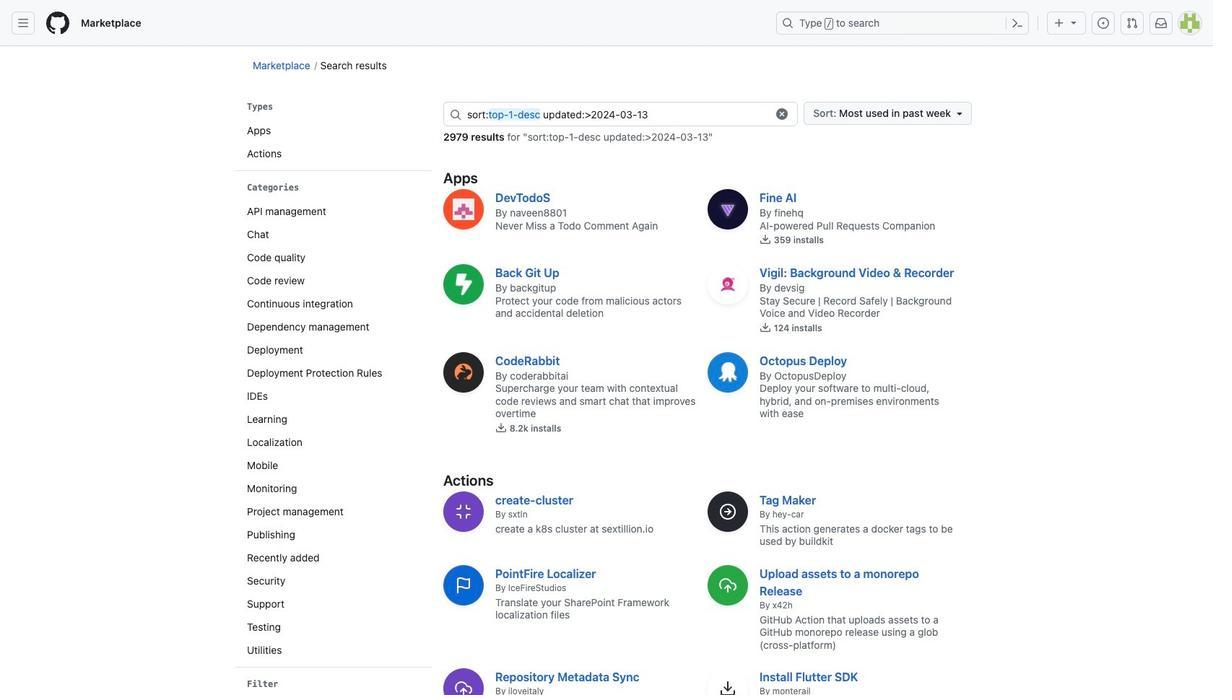 Task type: vqa. For each thing, say whether or not it's contained in the screenshot.
The Try The Github Flow element
no



Task type: describe. For each thing, give the bounding box(es) containing it.
2 list from the top
[[241, 200, 426, 662]]

download image
[[760, 322, 772, 333]]

0 vertical spatial download image
[[760, 234, 772, 246]]

notifications image
[[1156, 17, 1168, 29]]

1 list from the top
[[241, 119, 426, 165]]

Search for apps and actions text field
[[468, 103, 768, 126]]

command palette image
[[1012, 17, 1024, 29]]

search image
[[450, 109, 462, 120]]

0 vertical spatial triangle down image
[[1069, 17, 1080, 28]]



Task type: locate. For each thing, give the bounding box(es) containing it.
1 vertical spatial list
[[241, 200, 426, 662]]

list
[[241, 119, 426, 165], [241, 200, 426, 662]]

download image
[[760, 234, 772, 246], [496, 422, 507, 434]]

1 vertical spatial download image
[[496, 422, 507, 434]]

1 horizontal spatial triangle down image
[[1069, 17, 1080, 28]]

triangle down image
[[1069, 17, 1080, 28], [955, 108, 966, 119]]

1 horizontal spatial download image
[[760, 234, 772, 246]]

0 horizontal spatial triangle down image
[[955, 108, 966, 119]]

1 vertical spatial triangle down image
[[955, 108, 966, 119]]

x circle fill image
[[777, 108, 789, 120]]

git pull request image
[[1127, 17, 1139, 29]]

0 horizontal spatial download image
[[496, 422, 507, 434]]

plus image
[[1054, 17, 1066, 29]]

0 vertical spatial list
[[241, 119, 426, 165]]

issue opened image
[[1098, 17, 1110, 29]]

homepage image
[[46, 12, 69, 35]]



